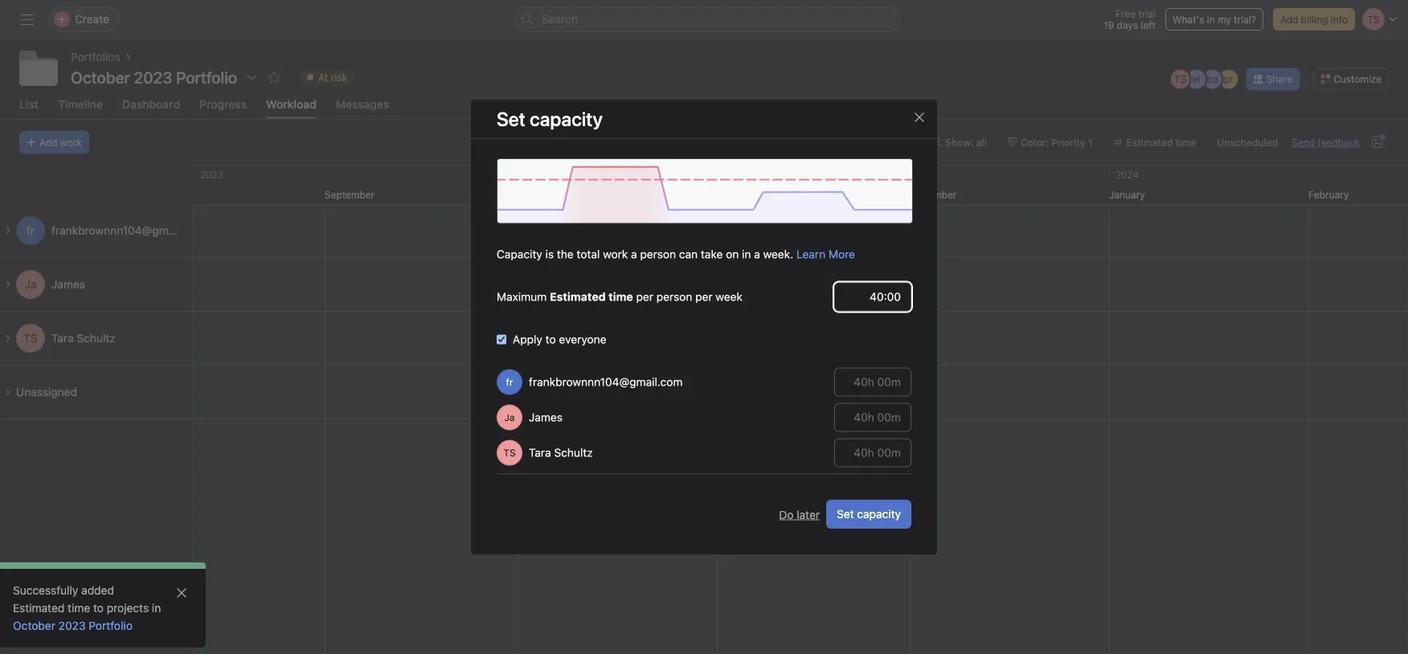 Task type: vqa. For each thing, say whether or not it's contained in the screenshot.
List
yes



Task type: describe. For each thing, give the bounding box(es) containing it.
total
[[577, 247, 600, 261]]

today
[[695, 137, 723, 148]]

december
[[910, 189, 957, 200]]

2023
[[58, 620, 86, 633]]

0 vertical spatial capacity
[[530, 108, 603, 130]]

later
[[797, 508, 820, 521]]

1 a from the left
[[631, 247, 637, 261]]

more
[[829, 247, 856, 261]]

1 vertical spatial person
[[657, 290, 693, 303]]

capacity
[[497, 247, 543, 261]]

the
[[557, 247, 574, 261]]

1 vertical spatial schultz
[[554, 446, 593, 459]]

el
[[1193, 73, 1201, 85]]

search button
[[515, 6, 901, 32]]

apply to everyone
[[513, 333, 607, 346]]

list
[[19, 97, 39, 111]]

add for add billing info
[[1281, 14, 1299, 25]]

maximum estimated time per person per week
[[497, 290, 743, 303]]

learn more link
[[797, 247, 856, 261]]

maximum
[[497, 290, 547, 303]]

what's in my trial? button
[[1166, 8, 1264, 31]]

trial?
[[1234, 14, 1257, 25]]

set capacity button
[[827, 500, 912, 529]]

successfully added estimated time to projects in october 2023 portfolio
[[13, 584, 161, 633]]

share
[[1267, 73, 1293, 85]]

workload
[[266, 97, 317, 111]]

free
[[1116, 8, 1136, 19]]

take
[[701, 247, 723, 261]]

close image for set capacity
[[913, 111, 926, 124]]

on
[[726, 247, 739, 261]]

pr
[[1224, 73, 1234, 85]]

today button
[[688, 131, 730, 153]]

timeline
[[58, 97, 103, 111]]

left
[[1141, 19, 1156, 31]]

january
[[1110, 189, 1146, 200]]

do later
[[779, 508, 820, 521]]

search list box
[[515, 6, 901, 32]]

add billing info button
[[1274, 8, 1356, 31]]

Apply to everyone checkbox
[[497, 335, 507, 344]]

close image for successfully added
[[175, 587, 188, 600]]

0 horizontal spatial set capacity
[[497, 108, 603, 130]]

hh mm text field
[[835, 282, 912, 311]]

1 horizontal spatial james
[[529, 411, 563, 424]]

info
[[1331, 14, 1348, 25]]

add work button
[[19, 131, 89, 153]]

do later button
[[779, 508, 820, 521]]

search
[[542, 12, 578, 26]]

send feedback
[[1292, 137, 1360, 148]]

1 horizontal spatial to
[[546, 333, 556, 346]]

1 horizontal spatial time
[[609, 290, 633, 303]]

0 vertical spatial schultz
[[77, 332, 116, 345]]

save layout as default image
[[1372, 136, 1385, 149]]

to inside successfully added estimated time to projects in october 2023 portfolio
[[93, 602, 104, 615]]

set inside set capacity button
[[837, 508, 854, 521]]

1 horizontal spatial estimated
[[550, 290, 606, 303]]

september
[[325, 189, 375, 200]]

october 2023 portfolio
[[71, 68, 237, 86]]

unassigned
[[16, 385, 77, 399]]

0 horizontal spatial ja
[[25, 278, 37, 291]]

0 vertical spatial tara schultz
[[51, 332, 116, 345]]

week
[[716, 290, 743, 303]]

is
[[546, 247, 554, 261]]

share button
[[1247, 68, 1300, 90]]

0 vertical spatial person
[[640, 247, 676, 261]]

1 horizontal spatial tara
[[529, 446, 551, 459]]

send feedback link
[[1292, 135, 1360, 149]]

capacity inside button
[[857, 508, 901, 521]]

added
[[81, 584, 114, 597]]



Task type: locate. For each thing, give the bounding box(es) containing it.
1 vertical spatial in
[[742, 247, 751, 261]]

portfolios
[[71, 50, 120, 64]]

in
[[1208, 14, 1216, 25], [742, 247, 751, 261], [152, 602, 161, 615]]

0 vertical spatial close image
[[913, 111, 926, 124]]

tara schultz
[[51, 332, 116, 345], [529, 446, 593, 459]]

per down "capacity is the total work a person can take on in a week. learn more"
[[636, 290, 654, 303]]

time down "capacity is the total work a person can take on in a week. learn more"
[[609, 290, 633, 303]]

schultz
[[77, 332, 116, 345], [554, 446, 593, 459]]

work right "total"
[[603, 247, 628, 261]]

0 horizontal spatial ts
[[24, 332, 38, 345]]

dashboard
[[122, 97, 180, 111]]

timeline link
[[58, 97, 103, 119]]

1 horizontal spatial a
[[754, 247, 760, 261]]

what's in my trial?
[[1173, 14, 1257, 25]]

apply
[[513, 333, 543, 346]]

time
[[609, 290, 633, 303], [68, 602, 90, 615]]

work down the timeline link at left
[[60, 137, 82, 148]]

0 vertical spatial work
[[60, 137, 82, 148]]

per left week
[[696, 290, 713, 303]]

workload link
[[266, 97, 317, 119]]

estimated up the everyone in the bottom left of the page
[[550, 290, 606, 303]]

0 horizontal spatial close image
[[175, 587, 188, 600]]

billing
[[1302, 14, 1329, 25]]

0 horizontal spatial fr
[[26, 224, 35, 237]]

1 vertical spatial close image
[[175, 587, 188, 600]]

person
[[640, 247, 676, 261], [657, 290, 693, 303]]

october for october
[[518, 189, 555, 200]]

close image
[[913, 111, 926, 124], [175, 587, 188, 600]]

tara
[[51, 332, 74, 345], [529, 446, 551, 459]]

time up october 2023 portfolio link
[[68, 602, 90, 615]]

october down portfolios link
[[71, 68, 130, 86]]

1 horizontal spatial add
[[1281, 14, 1299, 25]]

0 vertical spatial time
[[609, 290, 633, 303]]

1 horizontal spatial close image
[[913, 111, 926, 124]]

2 vertical spatial october
[[13, 620, 55, 633]]

estimated
[[550, 290, 606, 303], [13, 602, 65, 615]]

1 vertical spatial set capacity
[[837, 508, 901, 521]]

portfolios link
[[71, 48, 120, 66]]

to down added
[[93, 602, 104, 615]]

do
[[779, 508, 794, 521]]

in left 'my'
[[1208, 14, 1216, 25]]

1 horizontal spatial october
[[71, 68, 130, 86]]

in right on
[[742, 247, 751, 261]]

1 horizontal spatial frankbrownnn104@gmail.com
[[529, 375, 683, 389]]

2024
[[1116, 169, 1140, 180]]

add inside button
[[39, 137, 57, 148]]

progress link
[[199, 97, 247, 119]]

1 vertical spatial add
[[39, 137, 57, 148]]

0 horizontal spatial james
[[51, 278, 85, 291]]

a left week.
[[754, 247, 760, 261]]

0 vertical spatial ja
[[25, 278, 37, 291]]

1 per from the left
[[636, 290, 654, 303]]

projects
[[107, 602, 149, 615]]

0 horizontal spatial add
[[39, 137, 57, 148]]

october 2023 portfolio link
[[13, 620, 133, 633]]

1 vertical spatial capacity
[[857, 508, 901, 521]]

feedback
[[1318, 137, 1360, 148]]

dashboard link
[[122, 97, 180, 119]]

1 vertical spatial to
[[93, 602, 104, 615]]

1 vertical spatial work
[[603, 247, 628, 261]]

ts
[[1175, 73, 1187, 85], [24, 332, 38, 345], [504, 447, 516, 458]]

1 vertical spatial estimated
[[13, 602, 65, 615]]

time inside successfully added estimated time to projects in october 2023 portfolio
[[68, 602, 90, 615]]

in inside successfully added estimated time to projects in october 2023 portfolio
[[152, 602, 161, 615]]

co
[[1208, 73, 1219, 85]]

0 horizontal spatial frankbrownnn104@gmail.com
[[51, 224, 205, 237]]

february
[[1309, 189, 1350, 200]]

learn
[[797, 247, 826, 261]]

2 horizontal spatial in
[[1208, 14, 1216, 25]]

1 vertical spatial ja
[[505, 412, 515, 423]]

2 per from the left
[[696, 290, 713, 303]]

october for october 2023 portfolio
[[71, 68, 130, 86]]

0 vertical spatial ts
[[1175, 73, 1187, 85]]

october down the successfully
[[13, 620, 55, 633]]

19
[[1104, 19, 1115, 31]]

0 vertical spatial tara
[[51, 332, 74, 345]]

in right projects
[[152, 602, 161, 615]]

fr
[[26, 224, 35, 237], [506, 376, 513, 388]]

send
[[1292, 137, 1316, 148]]

0 horizontal spatial capacity
[[530, 108, 603, 130]]

0 vertical spatial add
[[1281, 14, 1299, 25]]

set capacity inside set capacity button
[[837, 508, 901, 521]]

add inside button
[[1281, 14, 1299, 25]]

1 vertical spatial tara schultz
[[529, 446, 593, 459]]

2 a from the left
[[754, 247, 760, 261]]

what's
[[1173, 14, 1205, 25]]

0 horizontal spatial estimated
[[13, 602, 65, 615]]

0 horizontal spatial tara schultz
[[51, 332, 116, 345]]

0 horizontal spatial a
[[631, 247, 637, 261]]

person left can
[[640, 247, 676, 261]]

set capacity
[[497, 108, 603, 130], [837, 508, 901, 521]]

list link
[[19, 97, 39, 119]]

add to starred image
[[268, 71, 281, 84]]

add
[[1281, 14, 1299, 25], [39, 137, 57, 148]]

frankbrownnn104@gmail.com
[[51, 224, 205, 237], [529, 375, 683, 389]]

0 vertical spatial to
[[546, 333, 556, 346]]

messages link
[[336, 97, 389, 119]]

in inside button
[[1208, 14, 1216, 25]]

1 horizontal spatial work
[[603, 247, 628, 261]]

per
[[636, 290, 654, 303], [696, 290, 713, 303]]

to right apply on the bottom
[[546, 333, 556, 346]]

messages
[[336, 97, 389, 111]]

0 vertical spatial in
[[1208, 14, 1216, 25]]

1 vertical spatial ts
[[24, 332, 38, 345]]

october up is at the top of page
[[518, 189, 555, 200]]

1 vertical spatial tara
[[529, 446, 551, 459]]

1 vertical spatial time
[[68, 602, 90, 615]]

capacity is the total work a person can take on in a week. learn more
[[497, 247, 856, 261]]

2 horizontal spatial october
[[518, 189, 555, 200]]

estimated inside successfully added estimated time to projects in october 2023 portfolio
[[13, 602, 65, 615]]

1 horizontal spatial set
[[837, 508, 854, 521]]

2023 portfolio
[[134, 68, 237, 86]]

can
[[679, 247, 698, 261]]

1 horizontal spatial set capacity
[[837, 508, 901, 521]]

ja
[[25, 278, 37, 291], [505, 412, 515, 423]]

my
[[1218, 14, 1232, 25]]

work
[[60, 137, 82, 148], [603, 247, 628, 261]]

progress
[[199, 97, 247, 111]]

october inside successfully added estimated time to projects in october 2023 portfolio
[[13, 620, 55, 633]]

capacity
[[530, 108, 603, 130], [857, 508, 901, 521]]

0 vertical spatial set capacity
[[497, 108, 603, 130]]

0 horizontal spatial work
[[60, 137, 82, 148]]

free trial 19 days left
[[1104, 8, 1156, 31]]

to
[[546, 333, 556, 346], [93, 602, 104, 615]]

add for add work
[[39, 137, 57, 148]]

0 horizontal spatial to
[[93, 602, 104, 615]]

1 horizontal spatial schultz
[[554, 446, 593, 459]]

days
[[1117, 19, 1139, 31]]

2 horizontal spatial ts
[[1175, 73, 1187, 85]]

2 vertical spatial ts
[[504, 447, 516, 458]]

1 horizontal spatial tara schultz
[[529, 446, 593, 459]]

0 horizontal spatial time
[[68, 602, 90, 615]]

trial
[[1139, 8, 1156, 19]]

1 vertical spatial james
[[529, 411, 563, 424]]

0 horizontal spatial set
[[497, 108, 526, 130]]

work inside button
[[60, 137, 82, 148]]

person down "capacity is the total work a person can take on in a week. learn more"
[[657, 290, 693, 303]]

0 vertical spatial set
[[497, 108, 526, 130]]

1 horizontal spatial per
[[696, 290, 713, 303]]

1 horizontal spatial in
[[742, 247, 751, 261]]

add work
[[39, 137, 82, 148]]

1 horizontal spatial ts
[[504, 447, 516, 458]]

0 horizontal spatial per
[[636, 290, 654, 303]]

james
[[51, 278, 85, 291], [529, 411, 563, 424]]

0 vertical spatial frankbrownnn104@gmail.com
[[51, 224, 205, 237]]

1 horizontal spatial fr
[[506, 376, 513, 388]]

1 vertical spatial october
[[518, 189, 555, 200]]

0 vertical spatial october
[[71, 68, 130, 86]]

0 vertical spatial fr
[[26, 224, 35, 237]]

october
[[71, 68, 130, 86], [518, 189, 555, 200], [13, 620, 55, 633]]

0 horizontal spatial in
[[152, 602, 161, 615]]

estimated down the successfully
[[13, 602, 65, 615]]

1 horizontal spatial ja
[[505, 412, 515, 423]]

0 vertical spatial james
[[51, 278, 85, 291]]

portfolio
[[89, 620, 133, 633]]

0 horizontal spatial october
[[13, 620, 55, 633]]

everyone
[[559, 333, 607, 346]]

show options image
[[245, 71, 258, 84]]

0 vertical spatial estimated
[[550, 290, 606, 303]]

november
[[717, 189, 764, 200]]

1 horizontal spatial capacity
[[857, 508, 901, 521]]

set
[[497, 108, 526, 130], [837, 508, 854, 521]]

2 vertical spatial in
[[152, 602, 161, 615]]

0 horizontal spatial schultz
[[77, 332, 116, 345]]

a
[[631, 247, 637, 261], [754, 247, 760, 261]]

a up maximum estimated time per person per week
[[631, 247, 637, 261]]

week.
[[764, 247, 794, 261]]

1 vertical spatial set
[[837, 508, 854, 521]]

successfully
[[13, 584, 78, 597]]

add billing info
[[1281, 14, 1348, 25]]

1 vertical spatial frankbrownnn104@gmail.com
[[529, 375, 683, 389]]

0 horizontal spatial tara
[[51, 332, 74, 345]]

1 vertical spatial fr
[[506, 376, 513, 388]]



